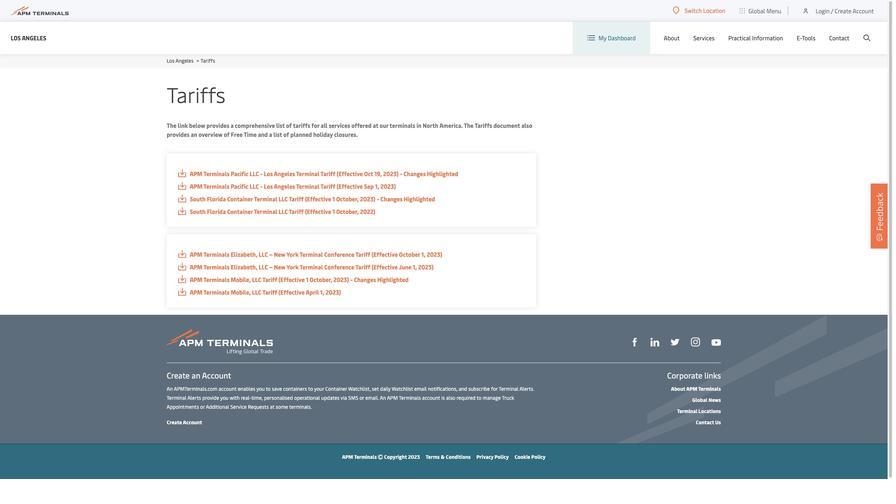 Task type: vqa. For each thing, say whether or not it's contained in the screenshot.
My Dashboard popup button
yes



Task type: describe. For each thing, give the bounding box(es) containing it.
1 horizontal spatial to
[[308, 386, 313, 393]]

new for apm terminals elizabeth, llc – new york terminal conference tariff (effective october 1, 2023)
[[274, 251, 285, 259]]

1 vertical spatial you
[[220, 395, 229, 402]]

llc for apm terminals mobile, llc tariff (effective april 1, 2023)
[[252, 289, 261, 297]]

practical
[[728, 34, 751, 42]]

service
[[230, 404, 247, 411]]

1 vertical spatial provides
[[167, 131, 190, 139]]

your
[[314, 386, 324, 393]]

container for south florida container terminal llc tariff (effective 1 october, 2022)
[[227, 208, 253, 216]]

south for south florida container terminal llc tariff (effective 1 october, 2022)
[[190, 208, 206, 216]]

apm for apm terminals elizabeth, llc – new york terminal conference tariff (effective june 1, 2023)
[[190, 263, 202, 271]]

0 vertical spatial tariffs
[[201, 57, 215, 64]]

tariff up apm terminals elizabeth, llc – new york terminal conference tariff (effective june 1, 2023) link
[[355, 251, 370, 259]]

mobile, for apm terminals mobile, llc tariff (effective 1 october, 2023) - changes highlighted
[[231, 276, 251, 284]]

apm terminals elizabeth, llc – new york terminal conference tariff (effective october 1, 2023)
[[190, 251, 442, 259]]

1 for 2023)
[[332, 195, 335, 203]]

services
[[329, 122, 350, 130]]

alerts
[[187, 395, 201, 402]]

manage
[[483, 395, 501, 402]]

for inside the link below provides a comprehensive list of tariffs for all services offered at our terminals in north america. the tariffs document also provides an overview of free time and a list of planned holiday closures.
[[312, 122, 319, 130]]

1 vertical spatial los angeles link
[[167, 57, 194, 64]]

1 horizontal spatial an
[[380, 395, 386, 402]]

personalised
[[264, 395, 293, 402]]

global news link
[[692, 397, 721, 404]]

october
[[399, 251, 420, 259]]

policy for privacy policy
[[495, 454, 509, 461]]

new for apm terminals elizabeth, llc – new york terminal conference tariff (effective june 1, 2023)
[[274, 263, 285, 271]]

apm terminals mobile, llc tariff (effective april 1, 2023)
[[190, 289, 341, 297]]

about apm terminals
[[671, 386, 721, 393]]

tariff down south florida container terminal llc tariff (effective 1 october, 2023) - changes highlighted
[[289, 208, 304, 216]]

2022)
[[360, 208, 375, 216]]

link
[[178, 122, 188, 130]]

some
[[276, 404, 288, 411]]

create account
[[167, 420, 202, 427]]

llc for apm terminals pacific llc - los angeles terminal tariff (effective oct 19, 2023) - changes highlighted
[[250, 170, 259, 178]]

1, right october
[[421, 251, 426, 259]]

switch location
[[685, 6, 725, 14]]

contact us link
[[696, 420, 721, 427]]

apm for apm terminals ⓒ copyright 2023
[[342, 454, 353, 461]]

services button
[[693, 22, 715, 54]]

2 vertical spatial highlighted
[[377, 276, 409, 284]]

global menu button
[[733, 0, 789, 21]]

1 horizontal spatial you
[[256, 386, 265, 393]]

e-tools button
[[797, 22, 816, 54]]

contact for contact
[[829, 34, 849, 42]]

corporate links
[[667, 371, 721, 381]]

apm terminals mobile, llc tariff (effective 1 october, 2023) - changes highlighted
[[190, 276, 409, 284]]

1 horizontal spatial provides
[[207, 122, 229, 130]]

about apm terminals link
[[671, 386, 721, 393]]

links
[[704, 371, 721, 381]]

0 horizontal spatial account
[[219, 386, 237, 393]]

2 horizontal spatial to
[[477, 395, 481, 402]]

>
[[197, 57, 199, 64]]

my dashboard button
[[587, 22, 636, 54]]

tariff down apm terminals pacific llc - los angeles terminal tariff (effective oct 19, 2023) - changes highlighted
[[321, 183, 335, 191]]

terminals
[[390, 122, 415, 130]]

privacy policy
[[476, 454, 509, 461]]

1 vertical spatial an
[[192, 371, 200, 381]]

elizabeth, for apm terminals elizabeth, llc – new york terminal conference tariff (effective june 1, 2023)
[[231, 263, 257, 271]]

requests
[[248, 404, 269, 411]]

a
[[269, 131, 272, 139]]

- up the south florida container terminal llc tariff (effective 1 october, 2022)
[[260, 183, 263, 191]]

my dashboard
[[599, 34, 636, 42]]

terminals inside an apmterminals.com account enables you to save containers to your container watchlist, set daily watchlist email notifications, and subscribe for terminal alerts. terminal alerts provide you with real-time, personalised operational updates via sms or email. an apm terminals account is also required to manage truck appointments or additional service requests at some terminals.
[[399, 395, 421, 402]]

apm for apm terminals mobile, llc tariff (effective april 1, 2023)
[[190, 289, 202, 297]]

llc for apm terminals elizabeth, llc – new york terminal conference tariff (effective june 1, 2023)
[[259, 263, 268, 271]]

2023) down october
[[418, 263, 434, 271]]

privacy
[[476, 454, 494, 461]]

tariff down the apm terminals mobile, llc tariff (effective 1 october, 2023) - changes highlighted
[[262, 289, 277, 297]]

practical information
[[728, 34, 783, 42]]

instagram image
[[691, 338, 700, 347]]

an apmterminals.com account enables you to save containers to your container watchlist, set daily watchlist email notifications, and subscribe for terminal alerts. terminal alerts provide you with real-time, personalised operational updates via sms or email. an apm terminals account is also required to manage truck appointments or additional service requests at some terminals.
[[167, 386, 534, 411]]

changes inside 'link'
[[380, 195, 403, 203]]

apm terminals pacific llc - los angeles terminal tariff (effective sep 1, 2023)
[[190, 183, 396, 191]]

enables
[[238, 386, 255, 393]]

llc for apm terminals elizabeth, llc – new york terminal conference tariff (effective october 1, 2023)
[[259, 251, 268, 259]]

highlighted inside 'link'
[[404, 195, 435, 203]]

1 horizontal spatial or
[[360, 395, 364, 402]]

1 vertical spatial or
[[200, 404, 205, 411]]

planned
[[290, 131, 312, 139]]

us
[[715, 420, 721, 427]]

copyright
[[384, 454, 407, 461]]

switch location button
[[673, 6, 725, 14]]

(effective up apm terminals pacific llc - los angeles terminal tariff (effective sep 1, 2023) link
[[337, 170, 363, 178]]

2 vertical spatial account
[[183, 420, 202, 427]]

apm terminals mobile, llc tariff (effective april 1, 2023) link
[[178, 288, 525, 297]]

document
[[493, 122, 520, 130]]

los angeles
[[11, 34, 46, 42]]

email.
[[365, 395, 379, 402]]

provide
[[202, 395, 219, 402]]

cookie policy link
[[515, 454, 546, 461]]

2023) down apm terminals elizabeth, llc – new york terminal conference tariff (effective june 1, 2023) link
[[334, 276, 349, 284]]

0 vertical spatial highlighted
[[427, 170, 458, 178]]

shape link
[[630, 338, 639, 347]]

(effective left june
[[372, 263, 398, 271]]

2 vertical spatial changes
[[354, 276, 376, 284]]

terminals for apm terminals elizabeth, llc – new york terminal conference tariff (effective october 1, 2023)
[[204, 251, 229, 259]]

1 vertical spatial account
[[422, 395, 440, 402]]

privacy policy link
[[476, 454, 509, 461]]

appointments
[[167, 404, 199, 411]]

menu
[[767, 7, 781, 15]]

watchlist
[[392, 386, 413, 393]]

apm terminals pacific llc - los angeles terminal tariff (effective oct 19, 2023) - changes highlighted
[[190, 170, 458, 178]]

(effective left october
[[372, 251, 398, 259]]

ⓒ
[[378, 454, 383, 461]]

1 vertical spatial list
[[273, 131, 282, 139]]

apm for apm terminals mobile, llc tariff (effective 1 october, 2023) - changes highlighted
[[190, 276, 202, 284]]

sms
[[348, 395, 358, 402]]

contact us
[[696, 420, 721, 427]]

global menu
[[749, 7, 781, 15]]

tariff up the apm terminals mobile, llc tariff (effective april 1, 2023)
[[262, 276, 277, 284]]

at inside an apmterminals.com account enables you to save containers to your container watchlist, set daily watchlist email notifications, and subscribe for terminal alerts. terminal alerts provide you with real-time, personalised operational updates via sms or email. an apm terminals account is also required to manage truck appointments or additional service requests at some terminals.
[[270, 404, 274, 411]]

containers
[[283, 386, 307, 393]]

container for south florida container terminal llc tariff (effective 1 october, 2023) - changes highlighted
[[227, 195, 253, 203]]

email
[[414, 386, 427, 393]]

cookie
[[515, 454, 530, 461]]

closures.
[[334, 131, 358, 139]]

llc inside 'link'
[[279, 195, 288, 203]]

south florida container terminal llc tariff (effective 1 october, 2022) link
[[178, 207, 525, 217]]

terminals for apm terminals pacific llc - los angeles terminal tariff (effective oct 19, 2023) - changes highlighted
[[204, 170, 229, 178]]

south florida container terminal llc tariff (effective 1 october, 2022)
[[190, 208, 375, 216]]

create account link
[[167, 420, 202, 427]]

- right the 19, on the top of the page
[[400, 170, 402, 178]]

2023) inside 'link'
[[360, 195, 375, 203]]

1, right april
[[320, 289, 324, 297]]

feedback button
[[871, 184, 889, 249]]

mobile, for apm terminals mobile, llc tariff (effective april 1, 2023)
[[231, 289, 251, 297]]

create for create an account
[[167, 371, 190, 381]]

subscribe
[[468, 386, 490, 393]]

tariffs inside the link below provides a comprehensive list of tariffs for all services offered at our terminals in north america. the tariffs document also provides an overview of free time and a list of planned holiday closures.
[[475, 122, 492, 130]]

america.
[[439, 122, 463, 130]]

news
[[709, 397, 721, 404]]

apm for apm terminals elizabeth, llc – new york terminal conference tariff (effective october 1, 2023)
[[190, 251, 202, 259]]

conference for june
[[324, 263, 354, 271]]

llc for apm terminals mobile, llc tariff (effective 1 october, 2023) - changes highlighted
[[252, 276, 261, 284]]

global news
[[692, 397, 721, 404]]

0 horizontal spatial los angeles link
[[11, 33, 46, 42]]

apm terminals pacific llc - los angeles terminal tariff (effective sep 1, 2023) link
[[178, 182, 525, 191]]

terminal locations link
[[677, 408, 721, 415]]

also inside the link below provides a comprehensive list of tariffs for all services offered at our terminals in north america. the tariffs document also provides an overview of free time and a list of planned holiday closures.
[[521, 122, 532, 130]]

cookie policy
[[515, 454, 546, 461]]

1 vertical spatial tariffs
[[167, 80, 225, 109]]

all
[[321, 122, 328, 130]]

2023) down the 19, on the top of the page
[[380, 183, 396, 191]]

twitter image
[[671, 339, 679, 347]]

florida for south florida container terminal llc tariff (effective 1 october, 2023) - changes highlighted
[[207, 195, 226, 203]]

about for about
[[664, 34, 680, 42]]

terminals for apm terminals pacific llc - los angeles terminal tariff (effective sep 1, 2023)
[[204, 183, 229, 191]]



Task type: locate. For each thing, give the bounding box(es) containing it.
holiday
[[313, 131, 333, 139]]

facebook image
[[630, 339, 639, 347]]

the
[[167, 122, 176, 130], [464, 122, 474, 130]]

1 the from the left
[[167, 122, 176, 130]]

apm terminals elizabeth, llc – new york terminal conference tariff (effective october 1, 2023) link
[[178, 250, 525, 259]]

0 vertical spatial global
[[749, 7, 765, 15]]

1 down apm terminals pacific llc - los angeles terminal tariff (effective sep 1, 2023) link
[[332, 195, 335, 203]]

1 – from the top
[[269, 251, 273, 259]]

terms & conditions link
[[426, 454, 471, 461]]

0 horizontal spatial provides
[[167, 131, 190, 139]]

0 vertical spatial about
[[664, 34, 680, 42]]

0 vertical spatial conference
[[324, 251, 354, 259]]

is
[[441, 395, 445, 402]]

list left tariffs
[[276, 122, 285, 130]]

tariff inside 'link'
[[289, 195, 304, 203]]

april
[[306, 289, 319, 297]]

1 pacific from the top
[[231, 170, 248, 178]]

0 vertical spatial an
[[167, 386, 173, 393]]

apm
[[190, 170, 202, 178], [190, 183, 202, 191], [190, 251, 202, 259], [190, 263, 202, 271], [190, 276, 202, 284], [190, 289, 202, 297], [686, 386, 697, 393], [387, 395, 398, 402], [342, 454, 353, 461]]

1 vertical spatial account
[[202, 371, 231, 381]]

2023) right the 19, on the top of the page
[[383, 170, 399, 178]]

2 conference from the top
[[324, 263, 354, 271]]

save
[[272, 386, 282, 393]]

oct
[[364, 170, 373, 178]]

instagram link
[[691, 338, 700, 347]]

container inside an apmterminals.com account enables you to save containers to your container watchlist, set daily watchlist email notifications, and subscribe for terminal alerts. terminal alerts provide you with real-time, personalised operational updates via sms or email. an apm terminals account is also required to manage truck appointments or additional service requests at some terminals.
[[325, 386, 347, 393]]

0 vertical spatial or
[[360, 395, 364, 402]]

1 horizontal spatial and
[[459, 386, 467, 393]]

contact down locations
[[696, 420, 714, 427]]

apm terminals pacific llc - los angeles terminal tariff (effective oct 19, 2023) - changes highlighted link
[[178, 170, 525, 179]]

for inside an apmterminals.com account enables you to save containers to your container watchlist, set daily watchlist email notifications, and subscribe for terminal alerts. terminal alerts provide you with real-time, personalised operational updates via sms or email. an apm terminals account is also required to manage truck appointments or additional service requests at some terminals.
[[491, 386, 498, 393]]

apm for apm terminals pacific llc - los angeles terminal tariff (effective oct 19, 2023) - changes highlighted
[[190, 170, 202, 178]]

0 vertical spatial account
[[219, 386, 237, 393]]

1 elizabeth, from the top
[[231, 251, 257, 259]]

los angeles link
[[11, 33, 46, 42], [167, 57, 194, 64]]

llc for apm terminals pacific llc - los angeles terminal tariff (effective sep 1, 2023)
[[250, 183, 259, 191]]

2023) right april
[[326, 289, 341, 297]]

1 york from the top
[[287, 251, 299, 259]]

account up the "with"
[[219, 386, 237, 393]]

1 vertical spatial global
[[692, 397, 707, 404]]

0 vertical spatial and
[[258, 131, 268, 139]]

daily
[[380, 386, 391, 393]]

tools
[[802, 34, 816, 42]]

global for global menu
[[749, 7, 765, 15]]

or
[[360, 395, 364, 402], [200, 404, 205, 411]]

apm inside an apmterminals.com account enables you to save containers to your container watchlist, set daily watchlist email notifications, and subscribe for terminal alerts. terminal alerts provide you with real-time, personalised operational updates via sms or email. an apm terminals account is also required to manage truck appointments or additional service requests at some terminals.
[[387, 395, 398, 402]]

– for apm terminals elizabeth, llc – new york terminal conference tariff (effective october 1, 2023)
[[269, 251, 273, 259]]

linkedin__x28_alt_x29__3_ link
[[651, 338, 659, 347]]

at inside the link below provides a comprehensive list of tariffs for all services offered at our terminals in north america. the tariffs document also provides an overview of free time and a list of planned holiday closures.
[[373, 122, 378, 130]]

1 down "apm terminals elizabeth, llc – new york terminal conference tariff (effective june 1, 2023)"
[[306, 276, 308, 284]]

1 vertical spatial pacific
[[231, 183, 248, 191]]

0 vertical spatial an
[[191, 131, 197, 139]]

angeles
[[22, 34, 46, 42], [176, 57, 194, 64], [274, 170, 295, 178], [274, 183, 295, 191]]

york for apm terminals elizabeth, llc – new york terminal conference tariff (effective june 1, 2023)
[[287, 263, 299, 271]]

global up the terminal locations "link"
[[692, 397, 707, 404]]

(effective down "apm terminals pacific llc - los angeles terminal tariff (effective oct 19, 2023) - changes highlighted" link
[[337, 183, 363, 191]]

1 vertical spatial about
[[671, 386, 685, 393]]

1 south from the top
[[190, 195, 206, 203]]

– inside apm terminals elizabeth, llc – new york terminal conference tariff (effective october 1, 2023) link
[[269, 251, 273, 259]]

and up required
[[459, 386, 467, 393]]

1 inside 'link'
[[332, 195, 335, 203]]

create an account
[[167, 371, 231, 381]]

new
[[274, 251, 285, 259], [274, 263, 285, 271]]

of left free at the top of page
[[224, 131, 230, 139]]

about for about apm terminals
[[671, 386, 685, 393]]

alerts.
[[520, 386, 534, 393]]

1 vertical spatial south
[[190, 208, 206, 216]]

0 vertical spatial provides
[[207, 122, 229, 130]]

- up apm terminals pacific llc - los angeles terminal tariff (effective sep 1, 2023)
[[260, 170, 263, 178]]

terminals for apm terminals mobile, llc tariff (effective april 1, 2023)
[[204, 289, 229, 297]]

october, inside 'link'
[[336, 195, 359, 203]]

conference up apm terminals elizabeth, llc – new york terminal conference tariff (effective june 1, 2023) link
[[324, 251, 354, 259]]

offered
[[351, 122, 372, 130]]

0 vertical spatial mobile,
[[231, 276, 251, 284]]

0 horizontal spatial to
[[266, 386, 271, 393]]

(effective down apm terminals pacific llc - los angeles terminal tariff (effective oct 19, 2023) - changes highlighted
[[305, 195, 331, 203]]

1 horizontal spatial for
[[491, 386, 498, 393]]

2 – from the top
[[269, 263, 273, 271]]

via
[[341, 395, 347, 402]]

tariff up apm terminals pacific llc - los angeles terminal tariff (effective sep 1, 2023) link
[[321, 170, 335, 178]]

1 vertical spatial create
[[167, 371, 190, 381]]

0 vertical spatial contact
[[829, 34, 849, 42]]

1 horizontal spatial los angeles link
[[167, 57, 194, 64]]

terminals
[[204, 170, 229, 178], [204, 183, 229, 191], [204, 251, 229, 259], [204, 263, 229, 271], [204, 276, 229, 284], [204, 289, 229, 297], [698, 386, 721, 393], [399, 395, 421, 402], [354, 454, 377, 461]]

october, up april
[[310, 276, 332, 284]]

– for apm terminals elizabeth, llc – new york terminal conference tariff (effective june 1, 2023)
[[269, 263, 273, 271]]

0 vertical spatial new
[[274, 251, 285, 259]]

account up provide
[[202, 371, 231, 381]]

2 the from the left
[[464, 122, 474, 130]]

october, for 2023)
[[336, 195, 359, 203]]

tariffs left the document
[[475, 122, 492, 130]]

1 horizontal spatial policy
[[531, 454, 546, 461]]

at left our
[[373, 122, 378, 130]]

terminal inside 'link'
[[254, 195, 277, 203]]

apm terminals elizabeth, llc – new york terminal conference tariff (effective june 1, 2023)
[[190, 263, 434, 271]]

the link below provides a comprehensive list of tariffs for all services offered at our terminals in north america. the tariffs document also provides an overview of free time and a list of planned holiday closures.
[[167, 122, 532, 139]]

florida for south florida container terminal llc tariff (effective 1 october, 2022)
[[207, 208, 226, 216]]

1 vertical spatial york
[[287, 263, 299, 271]]

1 vertical spatial conference
[[324, 263, 354, 271]]

(effective down "apm terminals elizabeth, llc – new york terminal conference tariff (effective june 1, 2023)"
[[278, 276, 305, 284]]

2 florida from the top
[[207, 208, 226, 216]]

2 vertical spatial october,
[[310, 276, 332, 284]]

0 horizontal spatial or
[[200, 404, 205, 411]]

terminals for apm terminals elizabeth, llc – new york terminal conference tariff (effective june 1, 2023)
[[204, 263, 229, 271]]

2 south from the top
[[190, 208, 206, 216]]

terminals for apm terminals ⓒ copyright 2023
[[354, 454, 377, 461]]

pacific for apm terminals pacific llc - los angeles terminal tariff (effective oct 19, 2023) - changes highlighted
[[231, 170, 248, 178]]

0 vertical spatial los angeles link
[[11, 33, 46, 42]]

1 vertical spatial also
[[446, 395, 455, 402]]

0 horizontal spatial for
[[312, 122, 319, 130]]

0 horizontal spatial the
[[167, 122, 176, 130]]

an up the apmterminals.com
[[192, 371, 200, 381]]

0 vertical spatial florida
[[207, 195, 226, 203]]

1 horizontal spatial at
[[373, 122, 378, 130]]

0 vertical spatial list
[[276, 122, 285, 130]]

practical information button
[[728, 22, 783, 54]]

1 horizontal spatial account
[[422, 395, 440, 402]]

- inside 'link'
[[377, 195, 379, 203]]

for left the all
[[312, 122, 319, 130]]

1 conference from the top
[[324, 251, 354, 259]]

login / create account link
[[802, 0, 874, 21]]

october, down south florida container terminal llc tariff (effective 1 october, 2023) - changes highlighted 'link'
[[336, 208, 359, 216]]

account left is
[[422, 395, 440, 402]]

for up manage
[[491, 386, 498, 393]]

our
[[380, 122, 388, 130]]

1 horizontal spatial the
[[464, 122, 474, 130]]

1, right june
[[413, 263, 417, 271]]

2 vertical spatial container
[[325, 386, 347, 393]]

19,
[[374, 170, 382, 178]]

login / create account
[[816, 7, 874, 15]]

0 vertical spatial changes
[[404, 170, 426, 178]]

1,
[[375, 183, 379, 191], [421, 251, 426, 259], [413, 263, 417, 271], [320, 289, 324, 297]]

1 new from the top
[[274, 251, 285, 259]]

overview
[[199, 131, 223, 139]]

location
[[703, 6, 725, 14]]

locations
[[699, 408, 721, 415]]

0 horizontal spatial contact
[[696, 420, 714, 427]]

apm terminals mobile, llc tariff (effective 1 october, 2023) - changes highlighted link
[[178, 276, 525, 285]]

linkedin image
[[651, 339, 659, 347]]

pacific for apm terminals pacific llc - los angeles terminal tariff (effective sep 1, 2023)
[[231, 183, 248, 191]]

1 vertical spatial –
[[269, 263, 273, 271]]

or down alerts on the left of the page
[[200, 404, 205, 411]]

south for south florida container terminal llc tariff (effective 1 october, 2023) - changes highlighted
[[190, 195, 206, 203]]

0 vertical spatial at
[[373, 122, 378, 130]]

los
[[11, 34, 21, 42], [167, 57, 174, 64], [264, 170, 273, 178], [264, 183, 273, 191]]

0 horizontal spatial at
[[270, 404, 274, 411]]

to down subscribe
[[477, 395, 481, 402]]

1 vertical spatial florida
[[207, 208, 226, 216]]

apmt footer logo image
[[167, 330, 273, 355]]

and inside the link below provides a comprehensive list of tariffs for all services offered at our terminals in north america. the tariffs document also provides an overview of free time and a list of planned holiday closures.
[[258, 131, 268, 139]]

policy for cookie policy
[[531, 454, 546, 461]]

and inside an apmterminals.com account enables you to save containers to your container watchlist, set daily watchlist email notifications, and subscribe for terminal alerts. terminal alerts provide you with real-time, personalised operational updates via sms or email. an apm terminals account is also required to manage truck appointments or additional service requests at some terminals.
[[459, 386, 467, 393]]

0 horizontal spatial you
[[220, 395, 229, 402]]

1, right sep
[[375, 183, 379, 191]]

time,
[[251, 395, 263, 402]]

an
[[191, 131, 197, 139], [192, 371, 200, 381]]

0 vertical spatial york
[[287, 251, 299, 259]]

1 vertical spatial elizabeth,
[[231, 263, 257, 271]]

of left tariffs
[[286, 122, 292, 130]]

contact button
[[829, 22, 849, 54]]

account down 'appointments'
[[183, 420, 202, 427]]

1 vertical spatial mobile,
[[231, 289, 251, 297]]

/
[[831, 7, 833, 15]]

1 horizontal spatial contact
[[829, 34, 849, 42]]

additional
[[206, 404, 229, 411]]

also inside an apmterminals.com account enables you to save containers to your container watchlist, set daily watchlist email notifications, and subscribe for terminal alerts. terminal alerts provide you with real-time, personalised operational updates via sms or email. an apm terminals account is also required to manage truck appointments or additional service requests at some terminals.
[[446, 395, 455, 402]]

1 vertical spatial changes
[[380, 195, 403, 203]]

0 vertical spatial account
[[853, 7, 874, 15]]

about button
[[664, 22, 680, 54]]

2 new from the top
[[274, 263, 285, 271]]

0 horizontal spatial policy
[[495, 454, 509, 461]]

2 policy from the left
[[531, 454, 546, 461]]

create right /
[[835, 7, 851, 15]]

conference
[[324, 251, 354, 259], [324, 263, 354, 271]]

required
[[457, 395, 475, 402]]

a comprehensive
[[231, 122, 275, 130]]

to left save
[[266, 386, 271, 393]]

1 mobile, from the top
[[231, 276, 251, 284]]

the left link
[[167, 122, 176, 130]]

new inside apm terminals elizabeth, llc – new york terminal conference tariff (effective october 1, 2023) link
[[274, 251, 285, 259]]

to left your
[[308, 386, 313, 393]]

feedback
[[874, 193, 885, 231]]

2 elizabeth, from the top
[[231, 263, 257, 271]]

create for create account
[[167, 420, 182, 427]]

an down below
[[191, 131, 197, 139]]

0 horizontal spatial also
[[446, 395, 455, 402]]

you left the "with"
[[220, 395, 229, 402]]

0 vertical spatial 1
[[332, 195, 335, 203]]

0 vertical spatial elizabeth,
[[231, 251, 257, 259]]

2 york from the top
[[287, 263, 299, 271]]

also right the document
[[521, 122, 532, 130]]

1 vertical spatial highlighted
[[404, 195, 435, 203]]

elizabeth, for apm terminals elizabeth, llc – new york terminal conference tariff (effective october 1, 2023)
[[231, 251, 257, 259]]

south inside 'link'
[[190, 195, 206, 203]]

an up 'appointments'
[[167, 386, 173, 393]]

0 vertical spatial you
[[256, 386, 265, 393]]

apm for apm terminals pacific llc - los angeles terminal tariff (effective sep 1, 2023)
[[190, 183, 202, 191]]

1 horizontal spatial global
[[749, 7, 765, 15]]

for
[[312, 122, 319, 130], [491, 386, 498, 393]]

login
[[816, 7, 830, 15]]

– inside apm terminals elizabeth, llc – new york terminal conference tariff (effective june 1, 2023) link
[[269, 263, 273, 271]]

- down apm terminals elizabeth, llc – new york terminal conference tariff (effective june 1, 2023) link
[[350, 276, 353, 284]]

global for global news
[[692, 397, 707, 404]]

conditions
[[446, 454, 471, 461]]

york for apm terminals elizabeth, llc – new york terminal conference tariff (effective october 1, 2023)
[[287, 251, 299, 259]]

policy right privacy on the right bottom of the page
[[495, 454, 509, 461]]

below
[[189, 122, 205, 130]]

set
[[372, 386, 379, 393]]

los angeles > tariffs
[[167, 57, 215, 64]]

tariffs
[[201, 57, 215, 64], [167, 80, 225, 109], [475, 122, 492, 130]]

1 vertical spatial at
[[270, 404, 274, 411]]

0 vertical spatial south
[[190, 195, 206, 203]]

2 vertical spatial create
[[167, 420, 182, 427]]

terminal
[[296, 170, 319, 178], [296, 183, 319, 191], [254, 195, 277, 203], [254, 208, 277, 216], [300, 251, 323, 259], [300, 263, 323, 271], [499, 386, 518, 393], [167, 395, 186, 402], [677, 408, 697, 415]]

2023) up the 2022) on the left
[[360, 195, 375, 203]]

with
[[230, 395, 240, 402]]

an inside the link below provides a comprehensive list of tariffs for all services offered at our terminals in north america. the tariffs document also provides an overview of free time and a list of planned holiday closures.
[[191, 131, 197, 139]]

updates
[[321, 395, 339, 402]]

at left some
[[270, 404, 274, 411]]

2 mobile, from the top
[[231, 289, 251, 297]]

about down corporate
[[671, 386, 685, 393]]

0 horizontal spatial an
[[167, 386, 173, 393]]

0 horizontal spatial changes
[[354, 276, 376, 284]]

york up "apm terminals elizabeth, llc – new york terminal conference tariff (effective june 1, 2023)"
[[287, 251, 299, 259]]

1 vertical spatial for
[[491, 386, 498, 393]]

conference down apm terminals elizabeth, llc – new york terminal conference tariff (effective october 1, 2023) link
[[324, 263, 354, 271]]

0 vertical spatial create
[[835, 7, 851, 15]]

global inside button
[[749, 7, 765, 15]]

0 vertical spatial for
[[312, 122, 319, 130]]

an down daily
[[380, 395, 386, 402]]

june
[[399, 263, 412, 271]]

0 vertical spatial also
[[521, 122, 532, 130]]

of left planned
[[283, 131, 289, 139]]

youtube image
[[712, 340, 721, 346]]

-
[[260, 170, 263, 178], [400, 170, 402, 178], [260, 183, 263, 191], [377, 195, 379, 203], [350, 276, 353, 284]]

account
[[219, 386, 237, 393], [422, 395, 440, 402]]

list right a
[[273, 131, 282, 139]]

0 vertical spatial october,
[[336, 195, 359, 203]]

contact down the login / create account link on the right
[[829, 34, 849, 42]]

october, for 2022)
[[336, 208, 359, 216]]

tariffs right >
[[201, 57, 215, 64]]

florida inside 'link'
[[207, 195, 226, 203]]

apmterminals.com
[[174, 386, 217, 393]]

tariff
[[321, 170, 335, 178], [321, 183, 335, 191], [289, 195, 304, 203], [289, 208, 304, 216], [355, 251, 370, 259], [355, 263, 370, 271], [262, 276, 277, 284], [262, 289, 277, 297]]

account right /
[[853, 7, 874, 15]]

the right america. at top
[[464, 122, 474, 130]]

of
[[286, 122, 292, 130], [224, 131, 230, 139], [283, 131, 289, 139]]

tariff down apm terminals pacific llc - los angeles terminal tariff (effective sep 1, 2023)
[[289, 195, 304, 203]]

tariffs up below
[[167, 80, 225, 109]]

(effective inside 'link'
[[305, 195, 331, 203]]

north
[[423, 122, 438, 130]]

you tube link
[[712, 338, 721, 347]]

terms & conditions
[[426, 454, 471, 461]]

(effective down south florida container terminal llc tariff (effective 1 october, 2023) - changes highlighted
[[305, 208, 331, 216]]

new inside apm terminals elizabeth, llc – new york terminal conference tariff (effective june 1, 2023) link
[[274, 263, 285, 271]]

2 vertical spatial tariffs
[[475, 122, 492, 130]]

contact for contact us
[[696, 420, 714, 427]]

2023) right october
[[427, 251, 442, 259]]

1 vertical spatial and
[[459, 386, 467, 393]]

0 vertical spatial pacific
[[231, 170, 248, 178]]

2023
[[408, 454, 420, 461]]

an
[[167, 386, 173, 393], [380, 395, 386, 402]]

2 horizontal spatial changes
[[404, 170, 426, 178]]

create down 'appointments'
[[167, 420, 182, 427]]

and
[[258, 131, 268, 139], [459, 386, 467, 393]]

provides
[[207, 122, 229, 130], [167, 131, 190, 139]]

tariff down apm terminals elizabeth, llc – new york terminal conference tariff (effective october 1, 2023) link
[[355, 263, 370, 271]]

truck
[[502, 395, 514, 402]]

real-
[[241, 395, 251, 402]]

provides down link
[[167, 131, 190, 139]]

–
[[269, 251, 273, 259], [269, 263, 273, 271]]

also right is
[[446, 395, 455, 402]]

0 vertical spatial –
[[269, 251, 273, 259]]

2 pacific from the top
[[231, 183, 248, 191]]

1 for 2022)
[[332, 208, 335, 216]]

0 horizontal spatial and
[[258, 131, 268, 139]]

1 horizontal spatial also
[[521, 122, 532, 130]]

and left a
[[258, 131, 268, 139]]

terminals for apm terminals mobile, llc tariff (effective 1 october, 2023) - changes highlighted
[[204, 276, 229, 284]]

about left services
[[664, 34, 680, 42]]

0 vertical spatial container
[[227, 195, 253, 203]]

1 vertical spatial contact
[[696, 420, 714, 427]]

policy right cookie
[[531, 454, 546, 461]]

1 vertical spatial an
[[380, 395, 386, 402]]

operational
[[294, 395, 320, 402]]

(effective down the apm terminals mobile, llc tariff (effective 1 october, 2023) - changes highlighted
[[278, 289, 305, 297]]

- down the 19, on the top of the page
[[377, 195, 379, 203]]

1 vertical spatial october,
[[336, 208, 359, 216]]

at
[[373, 122, 378, 130], [270, 404, 274, 411]]

container inside 'link'
[[227, 195, 253, 203]]

list
[[276, 122, 285, 130], [273, 131, 282, 139]]

sep
[[364, 183, 374, 191]]

tariffs
[[293, 122, 310, 130]]

1 vertical spatial 1
[[332, 208, 335, 216]]

october, down apm terminals pacific llc - los angeles terminal tariff (effective sep 1, 2023) link
[[336, 195, 359, 203]]

conference for october
[[324, 251, 354, 259]]

provides up overview
[[207, 122, 229, 130]]

1 vertical spatial container
[[227, 208, 253, 216]]

york up the apm terminals mobile, llc tariff (effective 1 october, 2023) - changes highlighted
[[287, 263, 299, 271]]

0 horizontal spatial global
[[692, 397, 707, 404]]

1 down south florida container terminal llc tariff (effective 1 october, 2023) - changes highlighted 'link'
[[332, 208, 335, 216]]

2 vertical spatial 1
[[306, 276, 308, 284]]

or right sms
[[360, 395, 364, 402]]

1 policy from the left
[[495, 454, 509, 461]]

1 florida from the top
[[207, 195, 226, 203]]

create up the apmterminals.com
[[167, 371, 190, 381]]

global left menu
[[749, 7, 765, 15]]

container
[[227, 195, 253, 203], [227, 208, 253, 216], [325, 386, 347, 393]]

you up time,
[[256, 386, 265, 393]]

florida
[[207, 195, 226, 203], [207, 208, 226, 216]]

changes
[[404, 170, 426, 178], [380, 195, 403, 203], [354, 276, 376, 284]]



